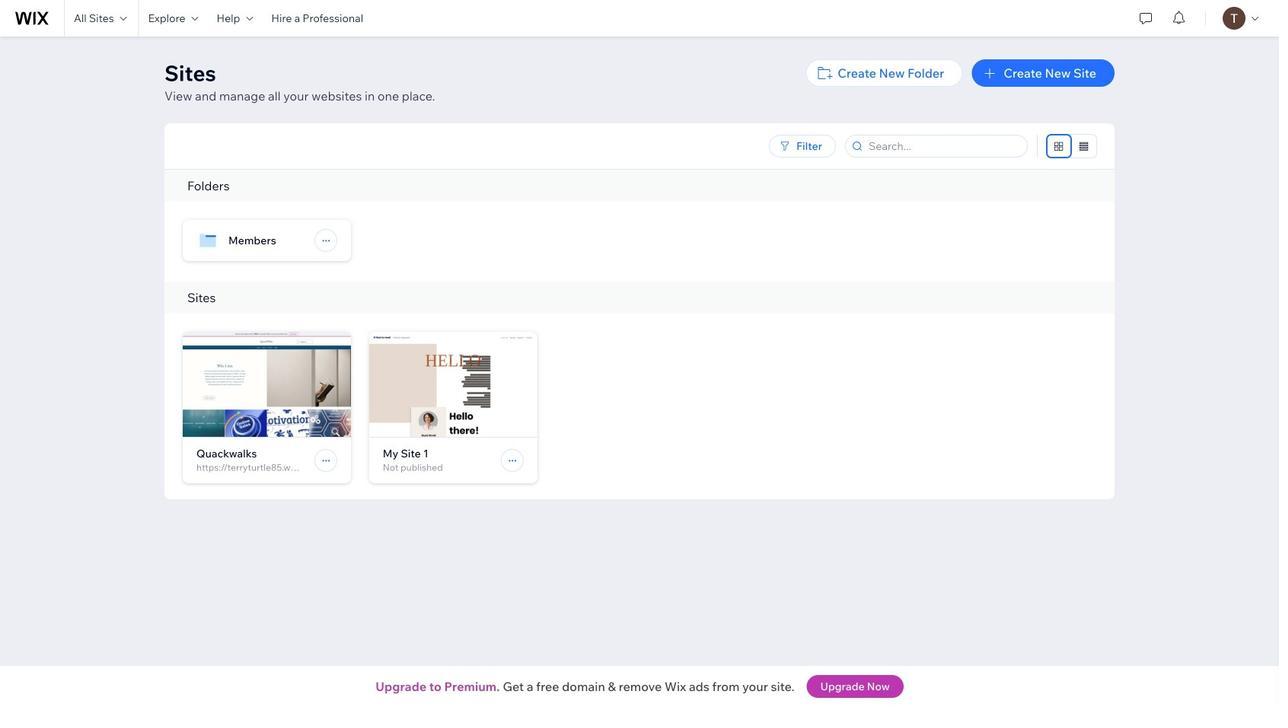 Task type: locate. For each thing, give the bounding box(es) containing it.
Search... field
[[864, 136, 1023, 157]]

list
[[183, 220, 1115, 282], [183, 332, 1115, 499]]

my site 1 image
[[369, 332, 537, 437]]

0 vertical spatial list
[[183, 220, 1115, 282]]

1 vertical spatial list
[[183, 332, 1115, 499]]

1 list from the top
[[183, 220, 1115, 282]]



Task type: describe. For each thing, give the bounding box(es) containing it.
quackwalks image
[[183, 332, 351, 437]]

2 list from the top
[[183, 332, 1115, 499]]



Task type: vqa. For each thing, say whether or not it's contained in the screenshot.
the your
no



